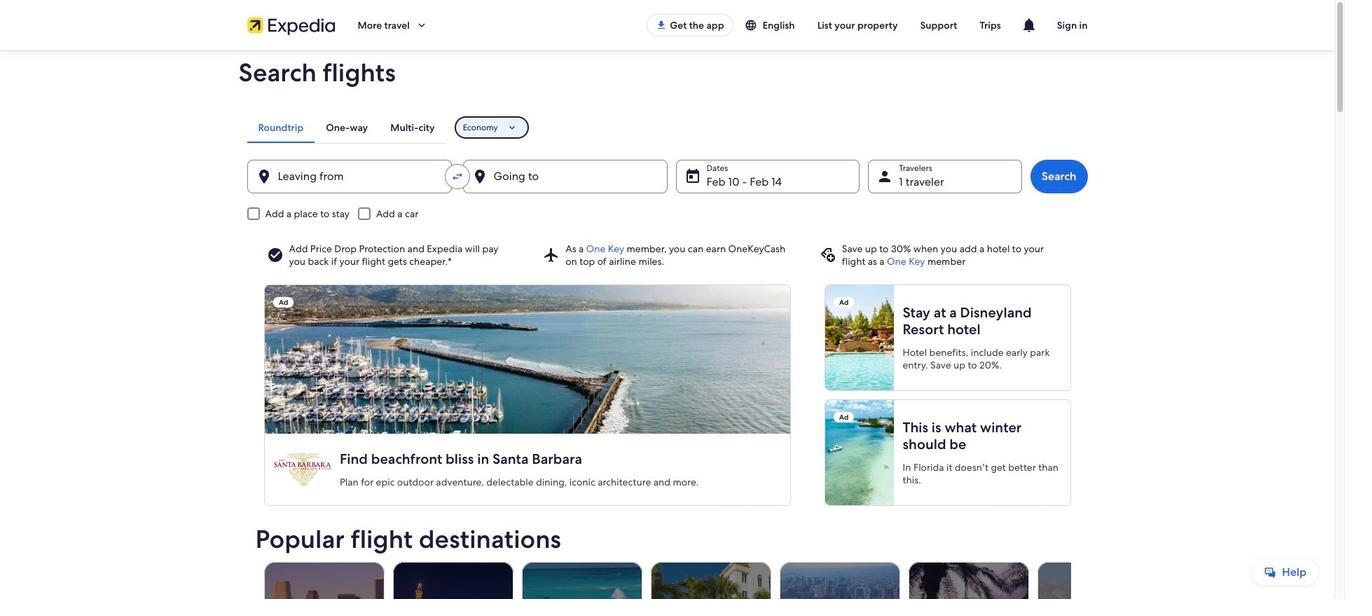 Task type: locate. For each thing, give the bounding box(es) containing it.
honolulu flights image
[[780, 562, 900, 599]]

expedia logo image
[[247, 15, 335, 35]]

download the app button image
[[656, 20, 668, 31]]

los angeles flights image
[[264, 562, 385, 599]]

main content
[[0, 50, 1335, 599]]

tab list
[[247, 112, 446, 143]]

more travel image
[[416, 19, 428, 32]]

swap origin and destination values image
[[451, 170, 464, 183]]



Task type: describe. For each thing, give the bounding box(es) containing it.
cancun flights image
[[522, 562, 642, 599]]

las vegas flights image
[[393, 562, 513, 599]]

popular flight destinations region
[[247, 526, 1158, 599]]

small image
[[745, 19, 763, 32]]

orlando flights image
[[909, 562, 1029, 599]]

miami flights image
[[651, 562, 771, 599]]

communication center icon image
[[1021, 17, 1038, 34]]

new york flights image
[[1038, 562, 1158, 599]]



Task type: vqa. For each thing, say whether or not it's contained in the screenshot.
Get The App Link
no



